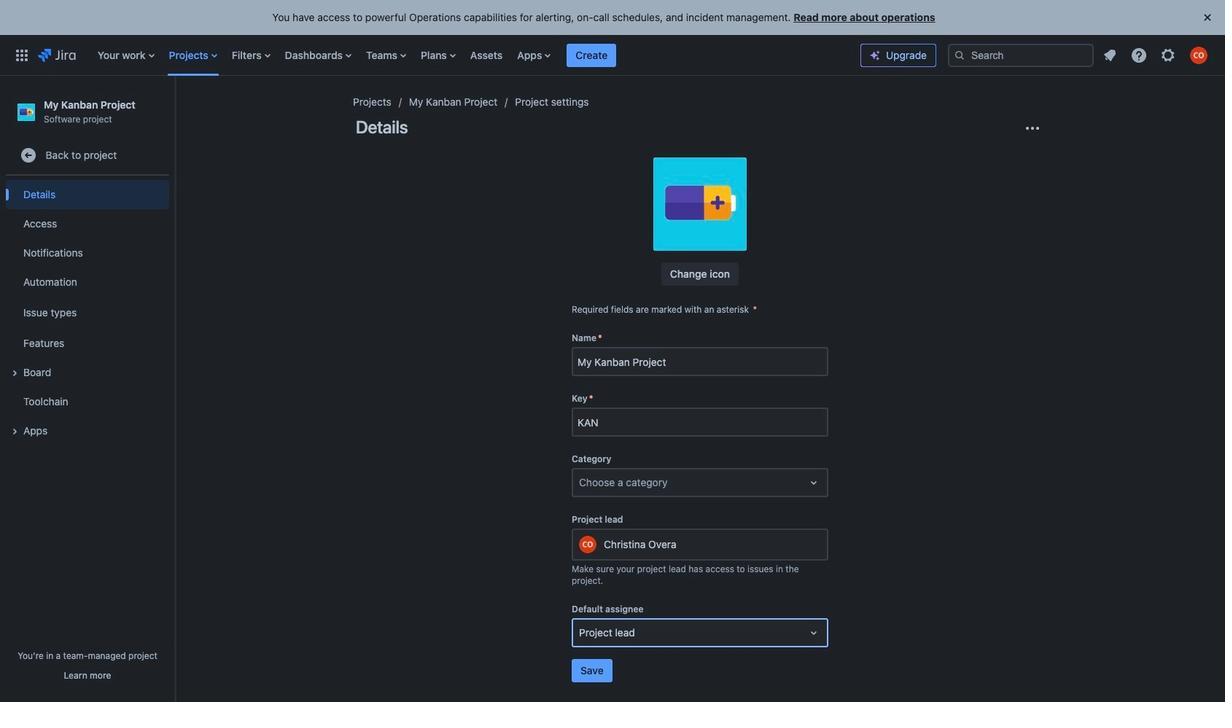 Task type: locate. For each thing, give the bounding box(es) containing it.
appswitcher icon image
[[13, 46, 31, 64]]

2 expand image from the top
[[6, 423, 23, 441]]

expand image
[[6, 365, 23, 383], [6, 423, 23, 441]]

group
[[6, 176, 169, 450]]

open image
[[806, 474, 823, 492], [806, 625, 823, 642]]

0 vertical spatial expand image
[[6, 365, 23, 383]]

help image
[[1131, 46, 1149, 64]]

None field
[[574, 349, 827, 375], [574, 409, 827, 436], [574, 349, 827, 375], [574, 409, 827, 436]]

0 horizontal spatial list
[[90, 35, 861, 76]]

banner
[[0, 35, 1226, 76]]

list item
[[567, 35, 617, 76]]

jira image
[[38, 46, 76, 64], [38, 46, 76, 64]]

None text field
[[579, 476, 582, 490]]

Search field
[[949, 43, 1095, 67]]

2 open image from the top
[[806, 625, 823, 642]]

list
[[90, 35, 861, 76], [1097, 42, 1217, 68]]

group inside 'sidebar' element
[[6, 176, 169, 450]]

1 vertical spatial expand image
[[6, 423, 23, 441]]

1 vertical spatial open image
[[806, 625, 823, 642]]

None search field
[[949, 43, 1095, 67]]

0 vertical spatial open image
[[806, 474, 823, 492]]

notifications image
[[1102, 46, 1119, 64]]



Task type: describe. For each thing, give the bounding box(es) containing it.
1 horizontal spatial list
[[1097, 42, 1217, 68]]

project avatar image
[[654, 158, 747, 251]]

settings image
[[1160, 46, 1178, 64]]

your profile and settings image
[[1191, 46, 1208, 64]]

1 open image from the top
[[806, 474, 823, 492]]

primary element
[[9, 35, 861, 76]]

search image
[[954, 49, 966, 61]]

1 expand image from the top
[[6, 365, 23, 383]]

more image
[[1025, 120, 1042, 137]]

sidebar navigation image
[[159, 93, 191, 123]]

sidebar element
[[0, 76, 175, 703]]

dismiss image
[[1200, 9, 1217, 26]]



Task type: vqa. For each thing, say whether or not it's contained in the screenshot.
list item
yes



